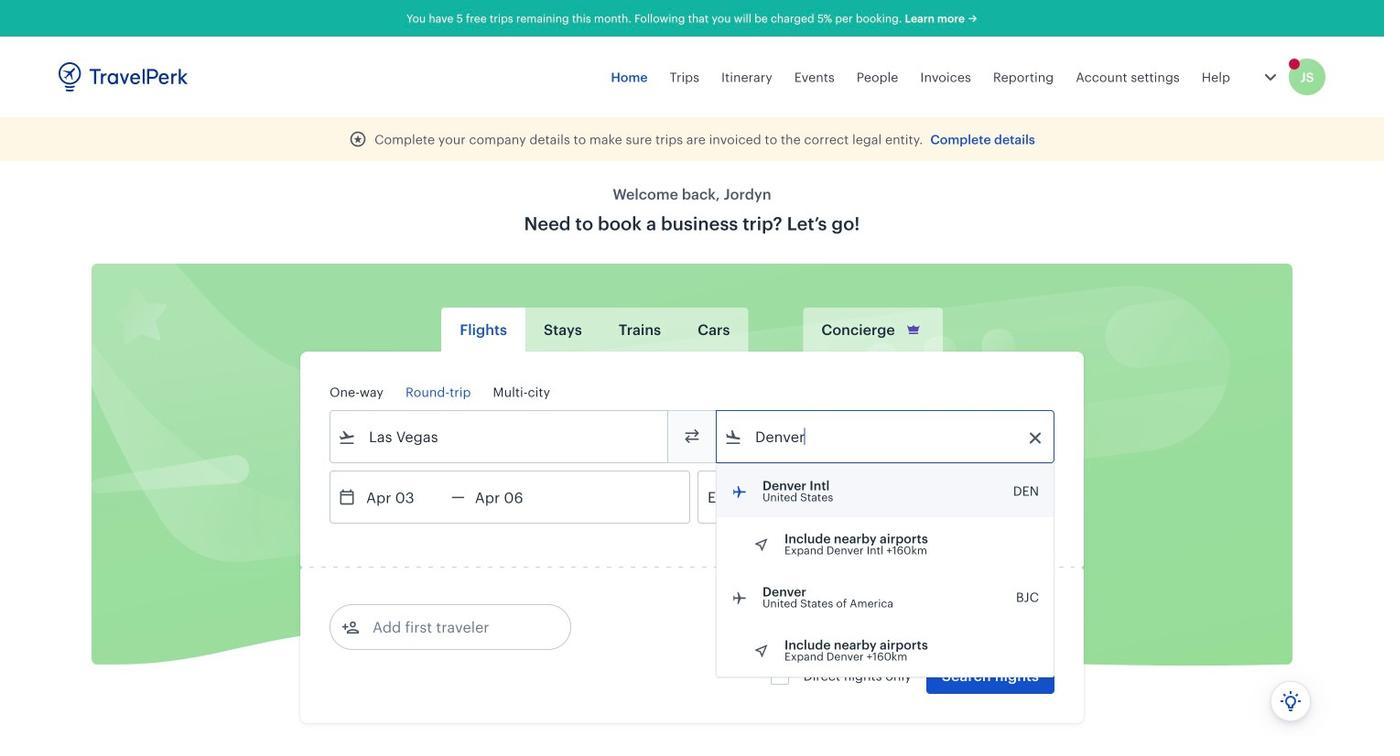 Task type: describe. For each thing, give the bounding box(es) containing it.
Return text field
[[465, 472, 560, 523]]

Add first traveler search field
[[360, 613, 550, 642]]

Depart text field
[[356, 472, 451, 523]]



Task type: vqa. For each thing, say whether or not it's contained in the screenshot.
Depart field
no



Task type: locate. For each thing, give the bounding box(es) containing it.
To search field
[[743, 422, 1030, 451]]

From search field
[[356, 422, 644, 451]]



